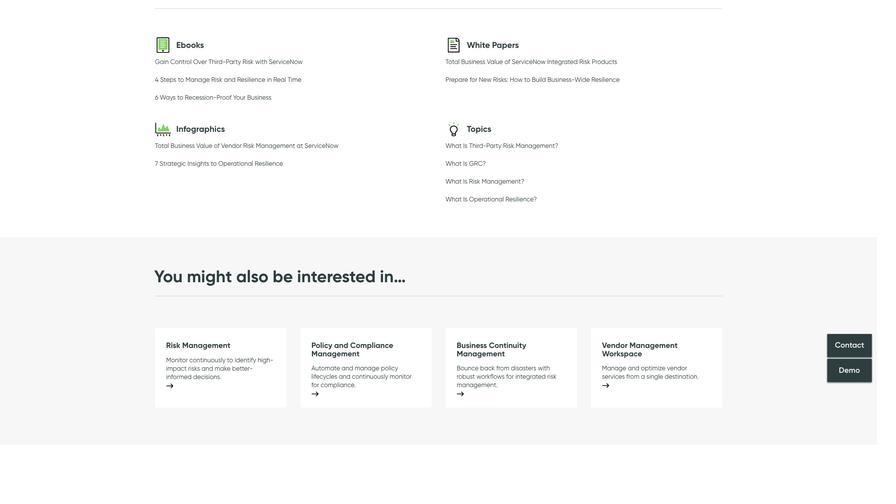 Task type: vqa. For each thing, say whether or not it's contained in the screenshot.
Strategic
yes



Task type: locate. For each thing, give the bounding box(es) containing it.
gain
[[155, 58, 169, 65]]

0 horizontal spatial third-
[[209, 58, 226, 65]]

vendor up 7 strategic insights to operational resilience
[[221, 142, 242, 149]]

topics
[[467, 124, 491, 134]]

to inside monitor continuously to identify high- impact risks and make better- informed decisions.
[[227, 357, 233, 364]]

continuously down the 'manage'
[[352, 373, 388, 381]]

is down what is risk management? link in the right of the page
[[463, 196, 467, 203]]

to for 6 ways to recession-proof your business
[[177, 94, 183, 101]]

0 horizontal spatial manage
[[185, 76, 210, 83]]

to right ways
[[177, 94, 183, 101]]

what is operational resilience?
[[446, 196, 537, 203]]

0 vertical spatial continuously
[[189, 357, 226, 364]]

0 vertical spatial vendor
[[221, 142, 242, 149]]

management inside policy and compliance management
[[311, 349, 360, 359]]

1 vertical spatial vendor
[[602, 341, 628, 351]]

for down disasters
[[506, 373, 514, 381]]

prepare
[[446, 76, 468, 83]]

0 horizontal spatial vendor
[[221, 142, 242, 149]]

of for white papers
[[504, 58, 510, 65]]

4 is from the top
[[463, 196, 467, 203]]

compliance.
[[321, 382, 356, 389]]

1 vertical spatial continuously
[[352, 373, 388, 381]]

resilience down total business value of vendor risk management at servicenow link in the top of the page
[[255, 160, 283, 167]]

0 horizontal spatial servicenow
[[269, 58, 303, 65]]

with up risk
[[538, 365, 550, 372]]

total inside total business value of vendor risk management at servicenow link
[[155, 142, 169, 149]]

0 horizontal spatial value
[[196, 142, 212, 149]]

servicenow
[[269, 58, 303, 65], [512, 58, 546, 65], [305, 142, 338, 149]]

real
[[273, 76, 286, 83]]

what for what is grc?
[[446, 160, 462, 167]]

value inside 'link'
[[487, 58, 503, 65]]

with
[[255, 58, 267, 65], [538, 365, 550, 372]]

total business value of vendor risk management at servicenow link
[[155, 142, 338, 151]]

business
[[461, 58, 485, 65], [247, 94, 271, 101], [171, 142, 195, 149], [457, 341, 487, 351]]

value
[[487, 58, 503, 65], [196, 142, 212, 149]]

party up 4 steps to manage risk and resilience in real time
[[226, 58, 241, 65]]

to up make
[[227, 357, 233, 364]]

also
[[236, 266, 268, 287]]

manage down the over
[[185, 76, 210, 83]]

management up automate
[[311, 349, 360, 359]]

from inside manage and optimize vendor services from a single destination.
[[626, 373, 639, 381]]

risks:
[[493, 76, 508, 83]]

0 horizontal spatial for
[[311, 382, 319, 389]]

business up bounce
[[457, 341, 487, 351]]

0 vertical spatial party
[[226, 58, 241, 65]]

for left new
[[470, 76, 477, 83]]

management up optimize
[[630, 341, 678, 351]]

lifecycles
[[311, 373, 337, 381]]

party
[[226, 58, 241, 65], [486, 142, 501, 149]]

0 horizontal spatial continuously
[[189, 357, 226, 364]]

value for white papers
[[487, 58, 503, 65]]

resilience
[[237, 76, 265, 83], [591, 76, 620, 83], [255, 160, 283, 167]]

what is third-party risk management?
[[446, 142, 558, 149]]

and inside policy and compliance management
[[334, 341, 348, 351]]

0 vertical spatial management?
[[516, 142, 558, 149]]

value down infographics
[[196, 142, 212, 149]]

continuously inside monitor continuously to identify high- impact risks and make better- informed decisions.
[[189, 357, 226, 364]]

what is risk management? link
[[446, 178, 524, 187]]

0 vertical spatial with
[[255, 58, 267, 65]]

to right insights
[[211, 160, 217, 167]]

to
[[178, 76, 184, 83], [524, 76, 530, 83], [177, 94, 183, 101], [211, 160, 217, 167], [227, 357, 233, 364]]

proof
[[217, 94, 232, 101]]

for inside 'automate and manage policy lifecycles and continuously monitor for compliance.'
[[311, 382, 319, 389]]

grc?
[[469, 160, 486, 167]]

from up workflows
[[496, 365, 509, 372]]

with inside bounce back from disasters with robust workflows for integrated risk management.
[[538, 365, 550, 372]]

1 vertical spatial from
[[626, 373, 639, 381]]

third- right the over
[[209, 58, 226, 65]]

of up 7 strategic insights to operational resilience
[[214, 142, 220, 149]]

6 ways to recession-proof your business
[[155, 94, 271, 101]]

1 horizontal spatial of
[[504, 58, 510, 65]]

0 vertical spatial manage
[[185, 76, 210, 83]]

manage up services
[[602, 365, 626, 372]]

1 vertical spatial value
[[196, 142, 212, 149]]

topics image
[[446, 121, 461, 137]]

1 vertical spatial total
[[155, 142, 169, 149]]

value down white papers
[[487, 58, 503, 65]]

0 horizontal spatial total
[[155, 142, 169, 149]]

of inside total business value of vendor risk management at servicenow link
[[214, 142, 220, 149]]

infographics image
[[155, 121, 171, 137]]

1 vertical spatial third-
[[469, 142, 486, 149]]

is for grc?
[[463, 160, 467, 167]]

is
[[463, 142, 467, 149], [463, 160, 467, 167], [463, 178, 467, 185], [463, 196, 467, 203]]

of inside "total business value of servicenow integrated risk products" 'link'
[[504, 58, 510, 65]]

is for operational
[[463, 196, 467, 203]]

0 vertical spatial for
[[470, 76, 477, 83]]

servicenow up prepare for new risks: how to build business-wide resilience
[[512, 58, 546, 65]]

is down what is grc? link at the top right of page
[[463, 178, 467, 185]]

3 what from the top
[[446, 178, 462, 185]]

4 steps to manage risk and resilience in real time
[[155, 76, 301, 83]]

for down lifecycles
[[311, 382, 319, 389]]

0 vertical spatial third-
[[209, 58, 226, 65]]

of down 'papers'
[[504, 58, 510, 65]]

0 vertical spatial from
[[496, 365, 509, 372]]

third-
[[209, 58, 226, 65], [469, 142, 486, 149]]

recession-
[[185, 94, 217, 101]]

might
[[187, 266, 232, 287]]

total inside "total business value of servicenow integrated risk products" 'link'
[[446, 58, 460, 65]]

manage
[[185, 76, 210, 83], [602, 365, 626, 372]]

is up what is grc?
[[463, 142, 467, 149]]

2 horizontal spatial servicenow
[[512, 58, 546, 65]]

1 horizontal spatial continuously
[[352, 373, 388, 381]]

1 horizontal spatial value
[[487, 58, 503, 65]]

1 vertical spatial operational
[[469, 196, 504, 203]]

management left at
[[256, 142, 295, 149]]

to right steps
[[178, 76, 184, 83]]

1 what from the top
[[446, 142, 462, 149]]

third- down the topics
[[469, 142, 486, 149]]

management up back at the right of page
[[457, 349, 505, 359]]

2 what from the top
[[446, 160, 462, 167]]

1 horizontal spatial vendor
[[602, 341, 628, 351]]

2 vertical spatial for
[[311, 382, 319, 389]]

insights
[[187, 160, 209, 167]]

contact link
[[827, 334, 872, 357]]

party inside the what is third-party risk management? link
[[486, 142, 501, 149]]

demo
[[839, 366, 860, 375]]

0 horizontal spatial from
[[496, 365, 509, 372]]

resilience left the in
[[237, 76, 265, 83]]

operational
[[218, 160, 253, 167], [469, 196, 504, 203]]

0 vertical spatial of
[[504, 58, 510, 65]]

total down white papers image
[[446, 58, 460, 65]]

what is third-party risk management? link
[[446, 142, 558, 151]]

6 ways to recession-proof your business link
[[155, 94, 271, 103]]

0 horizontal spatial party
[[226, 58, 241, 65]]

business right your
[[247, 94, 271, 101]]

management
[[256, 142, 295, 149], [182, 341, 230, 351], [630, 341, 678, 351], [311, 349, 360, 359], [457, 349, 505, 359]]

0 vertical spatial total
[[446, 58, 460, 65]]

management?
[[516, 142, 558, 149], [482, 178, 524, 185]]

0 horizontal spatial of
[[214, 142, 220, 149]]

for inside bounce back from disasters with robust workflows for integrated risk management.
[[506, 373, 514, 381]]

you
[[154, 266, 183, 287]]

with up the in
[[255, 58, 267, 65]]

business continuity management
[[457, 341, 526, 359]]

3 is from the top
[[463, 178, 467, 185]]

what for what is operational resilience?
[[446, 196, 462, 203]]

from left a
[[626, 373, 639, 381]]

vendor
[[667, 365, 687, 372]]

compliance
[[350, 341, 393, 351]]

1 horizontal spatial total
[[446, 58, 460, 65]]

continuously inside 'automate and manage policy lifecycles and continuously monitor for compliance.'
[[352, 373, 388, 381]]

what
[[446, 142, 462, 149], [446, 160, 462, 167], [446, 178, 462, 185], [446, 196, 462, 203]]

1 horizontal spatial with
[[538, 365, 550, 372]]

white
[[467, 40, 490, 50]]

management inside vendor management workspace
[[630, 341, 678, 351]]

1 vertical spatial for
[[506, 373, 514, 381]]

1 vertical spatial manage
[[602, 365, 626, 372]]

single
[[647, 373, 663, 381]]

policy and compliance management
[[311, 341, 393, 359]]

value for infographics
[[196, 142, 212, 149]]

servicenow up real
[[269, 58, 303, 65]]

1 horizontal spatial from
[[626, 373, 639, 381]]

1 horizontal spatial party
[[486, 142, 501, 149]]

vendor management workspace
[[602, 341, 678, 359]]

gain control over third-party risk with servicenow
[[155, 58, 303, 65]]

7
[[155, 160, 158, 167]]

1 vertical spatial party
[[486, 142, 501, 149]]

business inside 'link'
[[461, 58, 485, 65]]

automate
[[311, 365, 340, 372]]

total
[[446, 58, 460, 65], [155, 142, 169, 149]]

1 horizontal spatial servicenow
[[305, 142, 338, 149]]

is left grc?
[[463, 160, 467, 167]]

automate and manage policy lifecycles and continuously monitor for compliance.
[[311, 365, 412, 389]]

risk
[[243, 58, 254, 65], [579, 58, 590, 65], [211, 76, 222, 83], [243, 142, 254, 149], [503, 142, 514, 149], [469, 178, 480, 185], [166, 341, 180, 351]]

continuously up risks
[[189, 357, 226, 364]]

1 horizontal spatial operational
[[469, 196, 504, 203]]

operational down what is risk management? link in the right of the page
[[469, 196, 504, 203]]

1 vertical spatial management?
[[482, 178, 524, 185]]

0 horizontal spatial operational
[[218, 160, 253, 167]]

1 vertical spatial of
[[214, 142, 220, 149]]

from
[[496, 365, 509, 372], [626, 373, 639, 381]]

of
[[504, 58, 510, 65], [214, 142, 220, 149]]

in
[[267, 76, 272, 83]]

total down 'infographics' image
[[155, 142, 169, 149]]

1 is from the top
[[463, 142, 467, 149]]

to for monitor continuously to identify high- impact risks and make better- informed decisions.
[[227, 357, 233, 364]]

products
[[592, 58, 617, 65]]

1 horizontal spatial for
[[470, 76, 477, 83]]

total business value of servicenow integrated risk products
[[446, 58, 618, 65]]

1 vertical spatial with
[[538, 365, 550, 372]]

manage inside manage and optimize vendor services from a single destination.
[[602, 365, 626, 372]]

demo link
[[827, 359, 872, 382]]

4 what from the top
[[446, 196, 462, 203]]

vendor up services
[[602, 341, 628, 351]]

servicenow inside 'link'
[[512, 58, 546, 65]]

1 horizontal spatial manage
[[602, 365, 626, 372]]

services
[[602, 373, 625, 381]]

2 horizontal spatial for
[[506, 373, 514, 381]]

infographics
[[176, 124, 225, 134]]

ebooks image
[[155, 37, 171, 53]]

7 strategic insights to operational resilience
[[155, 160, 283, 167]]

business inside business continuity management
[[457, 341, 487, 351]]

business down white
[[461, 58, 485, 65]]

2 is from the top
[[463, 160, 467, 167]]

party down the topics
[[486, 142, 501, 149]]

management? inside what is risk management? link
[[482, 178, 524, 185]]

operational down total business value of vendor risk management at servicenow link in the top of the page
[[218, 160, 253, 167]]

0 vertical spatial value
[[487, 58, 503, 65]]

impact
[[166, 365, 187, 372]]

is for risk
[[463, 178, 467, 185]]

servicenow right at
[[305, 142, 338, 149]]



Task type: describe. For each thing, give the bounding box(es) containing it.
optimize
[[641, 365, 665, 372]]

better-
[[232, 365, 253, 372]]

7 strategic insights to operational resilience link
[[155, 160, 283, 169]]

monitor continuously to identify high- impact risks and make better- informed decisions.
[[166, 357, 273, 381]]

continuity
[[489, 341, 526, 351]]

back
[[480, 365, 495, 372]]

make
[[215, 365, 231, 372]]

time
[[288, 76, 301, 83]]

policy
[[381, 365, 398, 372]]

what is risk management?
[[446, 178, 524, 185]]

what for what is third-party risk management?
[[446, 142, 462, 149]]

bounce back from disasters with robust workflows for integrated risk management.
[[457, 365, 557, 389]]

from inside bounce back from disasters with robust workflows for integrated risk management.
[[496, 365, 509, 372]]

over
[[193, 58, 207, 65]]

wide
[[575, 76, 590, 83]]

bounce
[[457, 365, 479, 372]]

manage
[[355, 365, 379, 372]]

ebooks
[[176, 40, 204, 50]]

management? inside the what is third-party risk management? link
[[516, 142, 558, 149]]

workflows
[[477, 373, 505, 381]]

risks
[[188, 365, 200, 372]]

gain control over third-party risk with servicenow link
[[155, 58, 303, 67]]

disasters
[[511, 365, 536, 372]]

of for infographics
[[214, 142, 220, 149]]

informed
[[166, 373, 192, 381]]

control
[[170, 58, 192, 65]]

and inside manage and optimize vendor services from a single destination.
[[628, 365, 639, 372]]

new
[[479, 76, 492, 83]]

business-
[[547, 76, 575, 83]]

management up risks
[[182, 341, 230, 351]]

management.
[[457, 382, 498, 389]]

total business value of servicenow integrated risk products link
[[446, 58, 618, 67]]

manage and optimize vendor services from a single destination.
[[602, 365, 699, 381]]

risk management
[[166, 341, 230, 351]]

total business value of vendor risk management at servicenow
[[155, 142, 338, 149]]

interested
[[297, 266, 376, 287]]

6
[[155, 94, 158, 101]]

0 horizontal spatial with
[[255, 58, 267, 65]]

be
[[273, 266, 293, 287]]

risk
[[547, 373, 557, 381]]

build
[[532, 76, 546, 83]]

4
[[155, 76, 159, 83]]

integrated
[[515, 373, 546, 381]]

what is operational resilience? link
[[446, 196, 537, 205]]

prepare for new risks: how to build business-wide resilience link
[[446, 76, 620, 85]]

high-
[[258, 357, 273, 364]]

ways
[[160, 94, 176, 101]]

a
[[641, 373, 645, 381]]

what is grc?
[[446, 160, 486, 167]]

identify
[[235, 357, 256, 364]]

manage inside 4 steps to manage risk and resilience in real time link
[[185, 76, 210, 83]]

4 steps to manage risk and resilience in real time link
[[155, 76, 301, 85]]

robust
[[457, 373, 475, 381]]

white papers
[[467, 40, 519, 50]]

0 vertical spatial operational
[[218, 160, 253, 167]]

prepare for new risks: how to build business-wide resilience
[[446, 76, 620, 83]]

resilience down products
[[591, 76, 620, 83]]

strategic
[[160, 160, 186, 167]]

vendor inside vendor management workspace
[[602, 341, 628, 351]]

business up strategic
[[171, 142, 195, 149]]

your
[[233, 94, 246, 101]]

risk inside 'link'
[[579, 58, 590, 65]]

how
[[510, 76, 523, 83]]

management inside business continuity management
[[457, 349, 505, 359]]

to right how
[[524, 76, 530, 83]]

total for white papers
[[446, 58, 460, 65]]

steps
[[160, 76, 176, 83]]

is for third-
[[463, 142, 467, 149]]

workspace
[[602, 349, 642, 359]]

white papers image
[[446, 37, 461, 53]]

go to servicenow account image
[[717, 10, 726, 18]]

at
[[297, 142, 303, 149]]

monitor
[[390, 373, 412, 381]]

what is grc? link
[[446, 160, 486, 169]]

resilience?
[[505, 196, 537, 203]]

policy
[[311, 341, 332, 351]]

party inside gain control over third-party risk with servicenow link
[[226, 58, 241, 65]]

1 horizontal spatial third-
[[469, 142, 486, 149]]

total for infographics
[[155, 142, 169, 149]]

to for 4 steps to manage risk and resilience in real time
[[178, 76, 184, 83]]

monitor
[[166, 357, 188, 364]]

destination.
[[665, 373, 699, 381]]

and inside monitor continuously to identify high- impact risks and make better- informed decisions.
[[202, 365, 213, 372]]

integrated
[[547, 58, 578, 65]]

in…
[[380, 266, 406, 287]]

decisions.
[[193, 373, 221, 381]]

you might also be interested in…
[[154, 266, 406, 287]]

papers
[[492, 40, 519, 50]]

what for what is risk management?
[[446, 178, 462, 185]]



